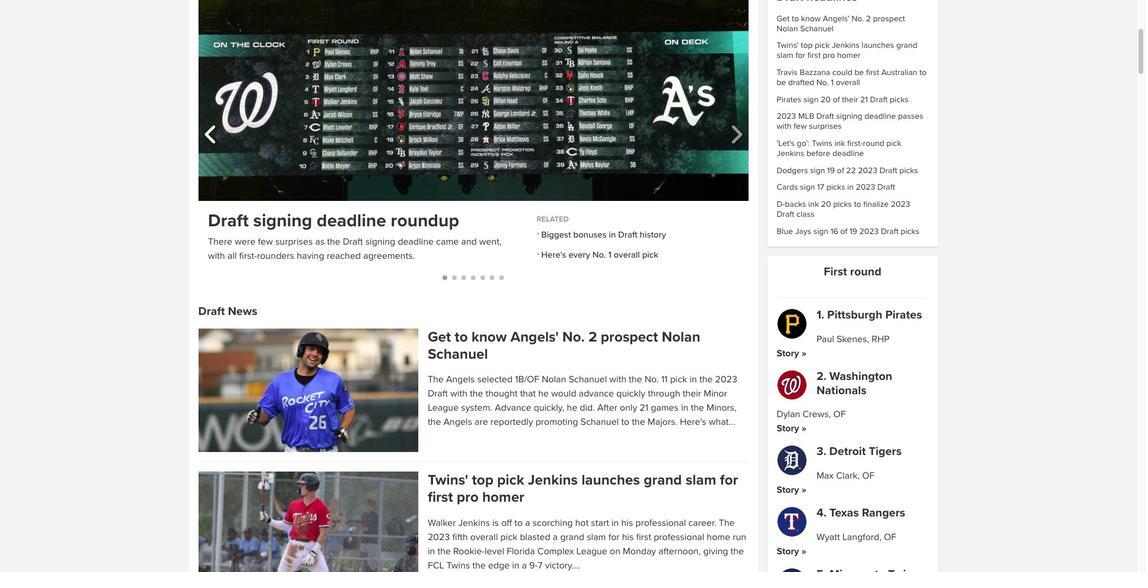 Task type: describe. For each thing, give the bounding box(es) containing it.
are
[[475, 416, 488, 428]]

jenkins up could
[[832, 40, 860, 50]]

sign for dodgers
[[811, 165, 826, 175]]

majors.
[[648, 416, 678, 428]]

edge
[[489, 560, 510, 572]]

11
[[662, 374, 668, 386]]

run
[[733, 531, 747, 543]]

pirates sign 20 of their 21 draft picks
[[777, 94, 909, 104]]

off
[[502, 517, 512, 529]]

0 horizontal spatial angels'
[[511, 329, 559, 346]]

the inside the angels selected 1b/of nolan schanuel with the no. 11 pick in the 2023 draft with the thought that he would advance quickly through their minor league system. advance quickly, he did. after only 21 games in the minors, the angels are reportedly promoting schanuel to the majors. here's what...
[[428, 374, 444, 386]]

0 vertical spatial launches
[[862, 40, 895, 50]]

schanuel up the advance
[[569, 374, 607, 386]]

first up walker
[[428, 489, 453, 506]]

1 horizontal spatial top
[[801, 40, 813, 50]]

2 vertical spatial signing
[[365, 236, 395, 248]]

paul skenes, rhp story »
[[777, 333, 890, 360]]

nationals
[[817, 384, 867, 398]]

21 inside the angels selected 1b/of nolan schanuel with the no. 11 pick in the 2023 draft with the thought that he would advance quickly through their minor league system. advance quickly, he did. after only 21 games in the minors, the angels are reportedly promoting schanuel to the majors. here's what...
[[640, 402, 649, 414]]

17
[[818, 182, 825, 192]]

0 horizontal spatial be
[[777, 77, 787, 87]]

d-backs ink 20 picks to finalize 2023 draft class
[[777, 199, 911, 219]]

0 vertical spatial grand
[[897, 40, 918, 50]]

bazzana
[[800, 67, 831, 77]]

1 horizontal spatial be
[[855, 67, 865, 77]]

in down 22
[[848, 182, 854, 192]]

7
[[538, 560, 543, 572]]

0 vertical spatial pro
[[823, 50, 836, 60]]

jenkins up scorching
[[528, 472, 578, 489]]

in down florida
[[512, 560, 520, 572]]

that
[[520, 388, 536, 400]]

promoting
[[536, 416, 578, 428]]

d-backs ink 20 picks to finalize 2023 draft class link
[[777, 199, 911, 219]]

0 vertical spatial get
[[777, 13, 790, 24]]

level
[[485, 546, 505, 557]]

max clark, of story »
[[777, 470, 875, 496]]

1 vertical spatial twins' top pick jenkins launches grand slam for first pro homer
[[428, 472, 739, 506]]

in right start
[[612, 517, 619, 529]]

1 vertical spatial get to know angels' no. 2 prospect nolan schanuel
[[428, 329, 701, 363]]

1 horizontal spatial know
[[802, 13, 821, 24]]

1 vertical spatial round
[[851, 265, 882, 279]]

of for nationals
[[834, 409, 846, 421]]

draft inside 2023 mlb draft signing deadline passes with few surprises
[[817, 111, 835, 121]]

twins inside walker jenkins is off to a scorching hot start in his professional career. the 2023 fifth overall pick blasted a grand slam for his first professional home run in the rookie-level florida complex league on monday afternoon, giving the fcl twins the edge in a 9-7 victory....
[[447, 560, 470, 572]]

history
[[640, 229, 666, 240]]

story for 2. washington nationals
[[777, 423, 800, 435]]

with inside "draft signing deadline roundup there were few surprises as the draft signing deadline came and went, with all first-rounders having reached agreements."
[[208, 250, 225, 262]]

1 vertical spatial his
[[622, 531, 634, 543]]

finalize
[[864, 199, 889, 209]]

2023 mlb draft signing deadline passes with few surprises
[[777, 111, 924, 131]]

scorching
[[533, 517, 573, 529]]

0 horizontal spatial pirates
[[777, 94, 802, 104]]

0 horizontal spatial twins' top pick jenkins launches grand slam for first pro homer link
[[428, 472, 749, 507]]

there
[[208, 236, 232, 248]]

1 horizontal spatial get to know angels' no. 2 prospect nolan schanuel link
[[777, 13, 906, 33]]

overall inside travis bazzana could be first australian to be drafted no. 1 overall
[[836, 77, 861, 87]]

2023 inside walker jenkins is off to a scorching hot start in his professional career. the 2023 fifth overall pick blasted a grand slam for his first professional home run in the rookie-level florida complex league on monday afternoon, giving the fcl twins the edge in a 9-7 victory....
[[428, 531, 450, 543]]

fifth
[[453, 531, 468, 543]]

went,
[[479, 236, 502, 248]]

story for 1. pittsburgh pirates
[[777, 348, 800, 360]]

sign left 16
[[814, 226, 829, 236]]

blasted
[[520, 531, 551, 543]]

class
[[797, 209, 815, 219]]

0 horizontal spatial get to know angels' no. 2 prospect nolan schanuel link
[[428, 329, 749, 363]]

story for 4. texas rangers
[[777, 546, 800, 558]]

1 vertical spatial 2
[[589, 329, 598, 346]]

with inside 2023 mlb draft signing deadline passes with few surprises
[[777, 121, 792, 131]]

drafted
[[789, 77, 815, 87]]

nolan inside the angels selected 1b/of nolan schanuel with the no. 11 pick in the 2023 draft with the thought that he would advance quickly through their minor league system. advance quickly, he did. after only 21 games in the minors, the angels are reportedly promoting schanuel to the majors. here's what...
[[542, 374, 567, 386]]

the down run
[[731, 546, 744, 557]]

pick inside walker jenkins is off to a scorching hot start in his professional career. the 2023 fifth overall pick blasted a grand slam for his first professional home run in the rookie-level florida complex league on monday afternoon, giving the fcl twins the edge in a 9-7 victory....
[[501, 531, 518, 543]]

0 vertical spatial here's
[[541, 250, 566, 260]]

surprises inside 2023 mlb draft signing deadline passes with few surprises
[[810, 121, 842, 131]]

pick down history
[[642, 250, 659, 260]]

1 horizontal spatial 21
[[861, 94, 869, 104]]

0 vertical spatial their
[[843, 94, 859, 104]]

blue
[[777, 226, 794, 236]]

dodgers
[[777, 165, 809, 175]]

first- inside 'let's go': twins ink first-round pick jenkins before deadline
[[848, 138, 864, 148]]

1 vertical spatial for
[[720, 472, 739, 489]]

2.
[[817, 370, 827, 384]]

0 vertical spatial 20
[[821, 94, 831, 104]]

1 horizontal spatial pirates
[[886, 308, 923, 322]]

pick up bazzana on the top right
[[815, 40, 830, 50]]

minors,
[[707, 402, 737, 414]]

with up the system.
[[451, 388, 468, 400]]

draft signing deadline roundup there were few surprises as the draft signing deadline came and went, with all first-rounders having reached agreements.
[[208, 210, 502, 262]]

0 horizontal spatial prospect
[[601, 329, 659, 346]]

start
[[591, 517, 610, 529]]

signing inside 2023 mlb draft signing deadline passes with few surprises
[[837, 111, 863, 121]]

3.
[[817, 445, 827, 459]]

pittsburgh
[[828, 308, 883, 322]]

0 horizontal spatial get
[[428, 329, 451, 346]]

1 horizontal spatial angels'
[[823, 13, 850, 24]]

draft news
[[198, 305, 258, 319]]

no. up would
[[563, 329, 585, 346]]

2023 up finalize
[[856, 182, 876, 192]]

max
[[817, 470, 834, 482]]

travis bazzana could be first australian to be drafted no. 1 overall link
[[777, 67, 927, 87]]

1 vertical spatial launches
[[582, 472, 640, 489]]

home
[[707, 531, 731, 543]]

'let's go': twins ink first-round pick jenkins before deadline link
[[777, 138, 902, 158]]

before
[[807, 148, 831, 158]]

0 vertical spatial prospect
[[874, 13, 906, 24]]

3. detroit tigers
[[817, 445, 902, 459]]

cards sign 17 picks in 2023 draft
[[777, 182, 896, 192]]

0 vertical spatial slam
[[777, 50, 794, 60]]

for inside walker jenkins is off to a scorching hot start in his professional career. the 2023 fifth overall pick blasted a grand slam for his first professional home run in the rookie-level florida complex league on monday afternoon, giving the fcl twins the edge in a 9-7 victory....
[[609, 531, 620, 543]]

1 vertical spatial nolan
[[662, 329, 701, 346]]

1 horizontal spatial get to know angels' no. 2 prospect nolan schanuel
[[777, 13, 906, 33]]

2. washington nationals
[[817, 370, 893, 398]]

jays
[[796, 226, 812, 236]]

22
[[847, 165, 857, 175]]

as
[[315, 236, 325, 248]]

no. inside travis bazzana could be first australian to be drafted no. 1 overall
[[817, 77, 829, 87]]

2 vertical spatial of
[[841, 226, 848, 236]]

clark,
[[837, 470, 860, 482]]

first round
[[824, 265, 882, 279]]

through
[[648, 388, 681, 400]]

came
[[436, 236, 459, 248]]

league inside walker jenkins is off to a scorching hot start in his professional career. the 2023 fifth overall pick blasted a grand slam for his first professional home run in the rookie-level florida complex league on monday afternoon, giving the fcl twins the edge in a 9-7 victory....
[[577, 546, 608, 557]]

1. pittsburgh pirates
[[817, 308, 923, 322]]

dylan crews, of story »
[[777, 409, 846, 435]]

no. up could
[[852, 13, 865, 24]]

deadline inside 2023 mlb draft signing deadline passes with few surprises
[[865, 111, 897, 121]]

story » link for 1. pittsburgh pirates
[[777, 348, 807, 360]]

the up the fcl at the left of page
[[438, 546, 451, 557]]

2 vertical spatial a
[[522, 560, 527, 572]]

cards sign 17 picks in 2023 draft link
[[777, 182, 896, 192]]

thought
[[486, 388, 518, 400]]

the up the system.
[[470, 388, 483, 400]]

deadline down roundup
[[398, 236, 434, 248]]

first inside travis bazzana could be first australian to be drafted no. 1 overall
[[867, 67, 880, 77]]

did.
[[580, 402, 595, 414]]

0 vertical spatial 19
[[828, 165, 835, 175]]

d-
[[777, 199, 786, 209]]

surprises inside "draft signing deadline roundup there were few surprises as the draft signing deadline came and went, with all first-rounders having reached agreements."
[[275, 236, 313, 248]]

tigers
[[870, 445, 902, 459]]

related
[[537, 215, 569, 224]]

no. right every on the top of page
[[593, 250, 606, 260]]

what...
[[709, 416, 736, 428]]

crews,
[[803, 409, 832, 421]]

0 horizontal spatial top
[[472, 472, 494, 489]]

2 horizontal spatial nolan
[[777, 23, 799, 33]]

0 horizontal spatial pro
[[457, 489, 479, 506]]

2 horizontal spatial for
[[796, 50, 806, 60]]

first- inside "draft signing deadline roundup there were few surprises as the draft signing deadline came and went, with all first-rounders having reached agreements."
[[239, 250, 257, 262]]

0 vertical spatial twins'
[[777, 40, 799, 50]]

giving
[[704, 546, 729, 557]]

travis
[[777, 67, 798, 77]]

ink inside 'let's go': twins ink first-round pick jenkins before deadline
[[835, 138, 846, 148]]

roundup
[[391, 210, 459, 232]]

in up the fcl at the left of page
[[428, 546, 435, 557]]

detroit
[[830, 445, 867, 459]]

quickly,
[[534, 402, 565, 414]]

to inside travis bazzana could be first australian to be drafted no. 1 overall
[[920, 67, 927, 77]]

rangers
[[863, 506, 906, 520]]

blue jays sign 16 of 19 2023 draft picks link
[[777, 226, 920, 236]]

with up quickly
[[610, 374, 627, 386]]

'let's
[[777, 138, 795, 148]]

blue jays sign 16 of 19 2023 draft picks
[[777, 226, 920, 236]]

2023 right 22
[[859, 165, 878, 175]]

1 vertical spatial grand
[[644, 472, 682, 489]]

games
[[651, 402, 679, 414]]

of for their
[[833, 94, 840, 104]]

1 inside travis bazzana could be first australian to be drafted no. 1 overall
[[832, 77, 834, 87]]

hot
[[576, 517, 589, 529]]

and
[[461, 236, 477, 248]]

first
[[824, 265, 848, 279]]

to inside walker jenkins is off to a scorching hot start in his professional career. the 2023 fifth overall pick blasted a grand slam for his first professional home run in the rookie-level florida complex league on monday afternoon, giving the fcl twins the edge in a 9-7 victory....
[[515, 517, 523, 529]]

of for tigers
[[863, 470, 875, 482]]

the inside "draft signing deadline roundup there were few surprises as the draft signing deadline came and went, with all first-rounders having reached agreements."
[[327, 236, 340, 248]]

1 vertical spatial a
[[553, 531, 558, 543]]

1 vertical spatial angels
[[444, 416, 473, 428]]

would
[[552, 388, 577, 400]]

rookie-
[[454, 546, 485, 557]]

0 vertical spatial twins' top pick jenkins launches grand slam for first pro homer link
[[777, 40, 918, 60]]



Task type: vqa. For each thing, say whether or not it's contained in the screenshot.
Get to know Angels' No. 2 prospect Nolan Schanuel link to the left
yes



Task type: locate. For each thing, give the bounding box(es) containing it.
story inside the paul skenes, rhp story »
[[777, 348, 800, 360]]

story » link
[[777, 348, 807, 360], [777, 423, 807, 435], [777, 484, 807, 496], [777, 546, 807, 558]]

of left 22
[[838, 165, 845, 175]]

minor
[[704, 388, 728, 400]]

sign for cards
[[801, 182, 816, 192]]

the down rookie-
[[473, 560, 486, 572]]

homer
[[838, 50, 861, 60], [483, 489, 525, 506]]

pro up could
[[823, 50, 836, 60]]

1 » from the top
[[802, 348, 807, 360]]

advance
[[579, 388, 614, 400]]

his
[[622, 517, 633, 529], [622, 531, 634, 543]]

2023 left mlb
[[777, 111, 797, 121]]

jenkins up fifth
[[459, 517, 490, 529]]

slam up the career.
[[686, 472, 717, 489]]

1 story from the top
[[777, 348, 800, 360]]

get to know angels' no. 2 prospect nolan schanuel link
[[777, 13, 906, 33], [428, 329, 749, 363]]

to inside d-backs ink 20 picks to finalize 2023 draft class
[[855, 199, 862, 209]]

pirates up 'rhp'
[[886, 308, 923, 322]]

0 vertical spatial of
[[833, 94, 840, 104]]

pro
[[823, 50, 836, 60], [457, 489, 479, 506]]

1 horizontal spatial of
[[863, 470, 875, 482]]

16
[[831, 226, 839, 236]]

0 vertical spatial 1
[[832, 77, 834, 87]]

launches
[[862, 40, 895, 50], [582, 472, 640, 489]]

1 vertical spatial 1
[[608, 250, 612, 260]]

sign for pirates
[[804, 94, 819, 104]]

a left 9-
[[522, 560, 527, 572]]

be right could
[[855, 67, 865, 77]]

selected
[[478, 374, 513, 386]]

0 vertical spatial twins' top pick jenkins launches grand slam for first pro homer
[[777, 40, 918, 60]]

» inside max clark, of story »
[[802, 484, 807, 496]]

0 horizontal spatial homer
[[483, 489, 525, 506]]

3 story from the top
[[777, 484, 800, 496]]

1 vertical spatial overall
[[614, 250, 640, 260]]

» inside dylan crews, of story »
[[802, 423, 807, 435]]

their up 2023 mlb draft signing deadline passes with few surprises
[[843, 94, 859, 104]]

0 vertical spatial 2
[[867, 13, 872, 24]]

1b/of
[[515, 374, 540, 386]]

0 vertical spatial 21
[[861, 94, 869, 104]]

a up blasted
[[525, 517, 530, 529]]

schanuel up bazzana on the top right
[[801, 23, 834, 33]]

travis bazzana could be first australian to be drafted no. 1 overall
[[777, 67, 927, 87]]

0 vertical spatial his
[[622, 517, 633, 529]]

florida
[[507, 546, 535, 557]]

1 vertical spatial the
[[719, 517, 735, 529]]

first
[[808, 50, 821, 60], [867, 67, 880, 77], [428, 489, 453, 506], [637, 531, 652, 543]]

after
[[598, 402, 618, 414]]

1 vertical spatial of
[[863, 470, 875, 482]]

0 vertical spatial league
[[428, 402, 459, 414]]

21 right only
[[640, 402, 649, 414]]

angels' up 1b/of
[[511, 329, 559, 346]]

get to know angels' no. 2 prospect nolan schanuel up could
[[777, 13, 906, 33]]

» for 4. texas rangers
[[802, 546, 807, 558]]

twins' top pick jenkins launches grand slam for first pro homer up could
[[777, 40, 918, 60]]

2023 inside 2023 mlb draft signing deadline passes with few surprises
[[777, 111, 797, 121]]

overall up pirates sign 20 of their 21 draft picks
[[836, 77, 861, 87]]

2 horizontal spatial signing
[[837, 111, 863, 121]]

only
[[620, 402, 638, 414]]

0 horizontal spatial signing
[[253, 210, 312, 232]]

signing down pirates sign 20 of their 21 draft picks link at the right of the page
[[837, 111, 863, 121]]

4 story » link from the top
[[777, 546, 807, 558]]

draft signing deadline roundup link
[[208, 210, 518, 232]]

on
[[610, 546, 621, 557]]

story » link for 2. washington nationals
[[777, 423, 807, 435]]

overall
[[836, 77, 861, 87], [614, 250, 640, 260], [471, 531, 498, 543]]

2023 mlb draft signing deadline passes with few surprises link
[[777, 111, 924, 131]]

ink right before
[[835, 138, 846, 148]]

0 vertical spatial the
[[428, 374, 444, 386]]

0 vertical spatial angels
[[446, 374, 475, 386]]

the down minor
[[691, 402, 705, 414]]

1 horizontal spatial league
[[577, 546, 608, 557]]

he left did.
[[567, 402, 578, 414]]

story inside wyatt langford, of story »
[[777, 546, 800, 558]]

1 vertical spatial twins'
[[428, 472, 469, 489]]

» inside the paul skenes, rhp story »
[[802, 348, 807, 360]]

2 horizontal spatial slam
[[777, 50, 794, 60]]

1 vertical spatial prospect
[[601, 329, 659, 346]]

deadline up 'dodgers sign 19 of 22 2023 draft picks' link
[[833, 148, 865, 158]]

twins inside 'let's go': twins ink first-round pick jenkins before deadline
[[812, 138, 833, 148]]

cards
[[777, 182, 799, 192]]

draft
[[871, 94, 888, 104], [817, 111, 835, 121], [880, 165, 898, 175], [878, 182, 896, 192], [777, 209, 795, 219], [208, 210, 249, 232], [882, 226, 899, 236], [618, 229, 638, 240], [343, 236, 363, 248], [198, 305, 225, 319], [428, 388, 448, 400]]

deadline inside 'let's go': twins ink first-round pick jenkins before deadline
[[833, 148, 865, 158]]

1 horizontal spatial twins
[[812, 138, 833, 148]]

advance
[[495, 402, 532, 414]]

2023 inside d-backs ink 20 picks to finalize 2023 draft class
[[892, 199, 911, 209]]

1 horizontal spatial grand
[[644, 472, 682, 489]]

1.
[[817, 308, 825, 322]]

the up quickly
[[629, 374, 643, 386]]

2 vertical spatial grand
[[561, 531, 585, 543]]

walker jenkins is off to a scorching hot start in his professional career. the 2023 fifth overall pick blasted a grand slam for his first professional home run in the rookie-level florida complex league on monday afternoon, giving the fcl twins the edge in a 9-7 victory....
[[428, 517, 747, 572]]

the inside walker jenkins is off to a scorching hot start in his professional career. the 2023 fifth overall pick blasted a grand slam for his first professional home run in the rookie-level florida complex league on monday afternoon, giving the fcl twins the edge in a 9-7 victory....
[[719, 517, 735, 529]]

twins' top pick jenkins launches grand slam for first pro homer up hot
[[428, 472, 739, 506]]

schanuel up selected at the left
[[428, 346, 488, 363]]

1 horizontal spatial ink
[[835, 138, 846, 148]]

2 » from the top
[[802, 423, 807, 435]]

1 vertical spatial know
[[472, 329, 507, 346]]

be
[[855, 67, 865, 77], [777, 77, 787, 87]]

first- down were
[[239, 250, 257, 262]]

deadline
[[865, 111, 897, 121], [833, 148, 865, 158], [317, 210, 386, 232], [398, 236, 434, 248]]

in right games
[[682, 402, 689, 414]]

the left are
[[428, 416, 441, 428]]

2023
[[777, 111, 797, 121], [859, 165, 878, 175], [856, 182, 876, 192], [892, 199, 911, 209], [860, 226, 879, 236], [716, 374, 738, 386], [428, 531, 450, 543]]

first up bazzana on the top right
[[808, 50, 821, 60]]

1 vertical spatial professional
[[654, 531, 705, 543]]

get to know angels' no. 2 prospect nolan schanuel link up the advance
[[428, 329, 749, 363]]

twins' up 'travis'
[[777, 40, 799, 50]]

2 story » link from the top
[[777, 423, 807, 435]]

2023 inside the angels selected 1b/of nolan schanuel with the no. 11 pick in the 2023 draft with the thought that he would advance quickly through their minor league system. advance quickly, he did. after only 21 games in the minors, the angels are reportedly promoting schanuel to the majors. here's what...
[[716, 374, 738, 386]]

1 vertical spatial 21
[[640, 402, 649, 414]]

no. left 11
[[645, 374, 659, 386]]

round right first
[[851, 265, 882, 279]]

story for 3. detroit tigers
[[777, 484, 800, 496]]

first inside walker jenkins is off to a scorching hot start in his professional career. the 2023 fifth overall pick blasted a grand slam for his first professional home run in the rookie-level florida complex league on monday afternoon, giving the fcl twins the edge in a 9-7 victory....
[[637, 531, 652, 543]]

first- down 2023 mlb draft signing deadline passes with few surprises
[[848, 138, 864, 148]]

round down the 2023 mlb draft signing deadline passes with few surprises link in the right of the page
[[864, 138, 885, 148]]

few inside 2023 mlb draft signing deadline passes with few surprises
[[794, 121, 807, 131]]

the angels selected 1b/of nolan schanuel with the no. 11 pick in the 2023 draft with the thought that he would advance quickly through their minor league system. advance quickly, he did. after only 21 games in the minors, the angels are reportedly promoting schanuel to the majors. here's what...
[[428, 374, 738, 428]]

story » link for 3. detroit tigers
[[777, 484, 807, 496]]

0 horizontal spatial 21
[[640, 402, 649, 414]]

deadline up reached
[[317, 210, 386, 232]]

0 vertical spatial he
[[539, 388, 549, 400]]

all
[[227, 250, 237, 262]]

0 horizontal spatial twins'
[[428, 472, 469, 489]]

0 horizontal spatial know
[[472, 329, 507, 346]]

of for 22
[[838, 165, 845, 175]]

afternoon,
[[659, 546, 701, 557]]

news
[[228, 305, 258, 319]]

1 vertical spatial their
[[683, 388, 702, 400]]

the down only
[[632, 416, 646, 428]]

complex
[[538, 546, 574, 557]]

0 horizontal spatial their
[[683, 388, 702, 400]]

1 horizontal spatial he
[[567, 402, 578, 414]]

few up go':
[[794, 121, 807, 131]]

2 vertical spatial of
[[885, 531, 897, 543]]

angels' up could
[[823, 13, 850, 24]]

0 vertical spatial few
[[794, 121, 807, 131]]

0 vertical spatial professional
[[636, 517, 687, 529]]

0 horizontal spatial 2
[[589, 329, 598, 346]]

sign
[[804, 94, 819, 104], [811, 165, 826, 175], [801, 182, 816, 192], [814, 226, 829, 236]]

1 vertical spatial twins' top pick jenkins launches grand slam for first pro homer link
[[428, 472, 749, 507]]

1 vertical spatial 20
[[822, 199, 832, 209]]

19 up the cards sign 17 picks in 2023 draft
[[828, 165, 835, 175]]

washington
[[830, 370, 893, 384]]

angels'
[[823, 13, 850, 24], [511, 329, 559, 346]]

2 horizontal spatial overall
[[836, 77, 861, 87]]

0 horizontal spatial the
[[428, 374, 444, 386]]

with up 'let's
[[777, 121, 792, 131]]

pick inside the angels selected 1b/of nolan schanuel with the no. 11 pick in the 2023 draft with the thought that he would advance quickly through their minor league system. advance quickly, he did. after only 21 games in the minors, the angels are reportedly promoting schanuel to the majors. here's what...
[[671, 374, 688, 386]]

0 vertical spatial a
[[525, 517, 530, 529]]

1 vertical spatial slam
[[686, 472, 717, 489]]

of inside wyatt langford, of story »
[[885, 531, 897, 543]]

picks inside d-backs ink 20 picks to finalize 2023 draft class
[[834, 199, 853, 209]]

1 horizontal spatial twins'
[[777, 40, 799, 50]]

dylan
[[777, 409, 801, 421]]

1 horizontal spatial the
[[719, 517, 735, 529]]

league left the system.
[[428, 402, 459, 414]]

know up selected at the left
[[472, 329, 507, 346]]

pick down off
[[501, 531, 518, 543]]

» for 2. washington nationals
[[802, 423, 807, 435]]

1 vertical spatial 19
[[850, 226, 858, 236]]

2 vertical spatial nolan
[[542, 374, 567, 386]]

0 horizontal spatial league
[[428, 402, 459, 414]]

0 horizontal spatial first-
[[239, 250, 257, 262]]

he
[[539, 388, 549, 400], [567, 402, 578, 414]]

grand up australian
[[897, 40, 918, 50]]

3 story » link from the top
[[777, 484, 807, 496]]

their inside the angels selected 1b/of nolan schanuel with the no. 11 pick in the 2023 draft with the thought that he would advance quickly through their minor league system. advance quickly, he did. after only 21 games in the minors, the angels are reportedly promoting schanuel to the majors. here's what...
[[683, 388, 702, 400]]

draft inside the angels selected 1b/of nolan schanuel with the no. 11 pick in the 2023 draft with the thought that he would advance quickly through their minor league system. advance quickly, he did. after only 21 games in the minors, the angels are reportedly promoting schanuel to the majors. here's what...
[[428, 388, 448, 400]]

agreements.
[[363, 250, 415, 262]]

system.
[[461, 402, 493, 414]]

grand
[[897, 40, 918, 50], [644, 472, 682, 489], [561, 531, 585, 543]]

league inside the angels selected 1b/of nolan schanuel with the no. 11 pick in the 2023 draft with the thought that he would advance quickly through their minor league system. advance quickly, he did. after only 21 games in the minors, the angels are reportedly promoting schanuel to the majors. here's what...
[[428, 402, 459, 414]]

no. right drafted
[[817, 77, 829, 87]]

ink inside d-backs ink 20 picks to finalize 2023 draft class
[[809, 199, 820, 209]]

round inside 'let's go': twins ink first-round pick jenkins before deadline
[[864, 138, 885, 148]]

nolan up 'travis'
[[777, 23, 799, 33]]

2 story from the top
[[777, 423, 800, 435]]

in right the bonuses
[[609, 229, 616, 240]]

twins
[[812, 138, 833, 148], [447, 560, 470, 572]]

skenes,
[[837, 333, 870, 345]]

twins'
[[777, 40, 799, 50], [428, 472, 469, 489]]

to inside the angels selected 1b/of nolan schanuel with the no. 11 pick in the 2023 draft with the thought that he would advance quickly through their minor league system. advance quickly, he did. after only 21 games in the minors, the angels are reportedly promoting schanuel to the majors. here's what...
[[622, 416, 630, 428]]

angels up the system.
[[446, 374, 475, 386]]

langford,
[[843, 531, 882, 543]]

overall inside walker jenkins is off to a scorching hot start in his professional career. the 2023 fifth overall pick blasted a grand slam for his first professional home run in the rookie-level florida complex league on monday afternoon, giving the fcl twins the edge in a 9-7 victory....
[[471, 531, 498, 543]]

1 horizontal spatial get
[[777, 13, 790, 24]]

2023 right finalize
[[892, 199, 911, 209]]

nolan up 11
[[662, 329, 701, 346]]

0 horizontal spatial grand
[[561, 531, 585, 543]]

0 horizontal spatial few
[[258, 236, 273, 248]]

be left drafted
[[777, 77, 787, 87]]

slam up 'travis'
[[777, 50, 794, 60]]

21
[[861, 94, 869, 104], [640, 402, 649, 414]]

1 horizontal spatial twins' top pick jenkins launches grand slam for first pro homer link
[[777, 40, 918, 60]]

» inside wyatt langford, of story »
[[802, 546, 807, 558]]

his right start
[[622, 517, 633, 529]]

of for rangers
[[885, 531, 897, 543]]

1 horizontal spatial first-
[[848, 138, 864, 148]]

few up the rounders at the left of page
[[258, 236, 273, 248]]

the
[[327, 236, 340, 248], [629, 374, 643, 386], [700, 374, 713, 386], [470, 388, 483, 400], [691, 402, 705, 414], [428, 416, 441, 428], [632, 416, 646, 428], [438, 546, 451, 557], [731, 546, 744, 557], [473, 560, 486, 572]]

0 vertical spatial angels'
[[823, 13, 850, 24]]

in right 11
[[690, 374, 697, 386]]

biggest
[[541, 229, 571, 240]]

their left minor
[[683, 388, 702, 400]]

1 story » link from the top
[[777, 348, 807, 360]]

story inside dylan crews, of story »
[[777, 423, 800, 435]]

for up 'travis'
[[796, 50, 806, 60]]

slam inside walker jenkins is off to a scorching hot start in his professional career. the 2023 fifth overall pick blasted a grand slam for his first professional home run in the rookie-level florida complex league on monday afternoon, giving the fcl twins the edge in a 9-7 victory....
[[587, 531, 606, 543]]

bonuses
[[573, 229, 607, 240]]

draft inside d-backs ink 20 picks to finalize 2023 draft class
[[777, 209, 795, 219]]

4 story from the top
[[777, 546, 800, 558]]

is
[[493, 517, 499, 529]]

grand inside walker jenkins is off to a scorching hot start in his professional career. the 2023 fifth overall pick blasted a grand slam for his first professional home run in the rookie-level florida complex league on monday afternoon, giving the fcl twins the edge in a 9-7 victory....
[[561, 531, 585, 543]]

0 vertical spatial for
[[796, 50, 806, 60]]

no.
[[852, 13, 865, 24], [817, 77, 829, 87], [593, 250, 606, 260], [563, 329, 585, 346], [645, 374, 659, 386]]

australian
[[882, 67, 918, 77]]

2 vertical spatial slam
[[587, 531, 606, 543]]

of inside dylan crews, of story »
[[834, 409, 846, 421]]

0 horizontal spatial 1
[[608, 250, 612, 260]]

know
[[802, 13, 821, 24], [472, 329, 507, 346]]

20 down 17
[[822, 199, 832, 209]]

victory....
[[545, 560, 581, 572]]

dodgers sign 19 of 22 2023 draft picks
[[777, 165, 919, 175]]

1 horizontal spatial pro
[[823, 50, 836, 60]]

0 horizontal spatial ink
[[809, 199, 820, 209]]

of right crews,
[[834, 409, 846, 421]]

wyatt
[[817, 531, 841, 543]]

'let's go': twins ink first-round pick jenkins before deadline
[[777, 138, 902, 158]]

the right as at top left
[[327, 236, 340, 248]]

2 vertical spatial for
[[609, 531, 620, 543]]

2023 down finalize
[[860, 226, 879, 236]]

1 vertical spatial here's
[[680, 416, 707, 428]]

the up minor
[[700, 374, 713, 386]]

mlb
[[799, 111, 815, 121]]

professional
[[636, 517, 687, 529], [654, 531, 705, 543]]

having
[[297, 250, 324, 262]]

1 down biggest bonuses in draft history
[[608, 250, 612, 260]]

0 vertical spatial of
[[834, 409, 846, 421]]

pick inside 'let's go': twins ink first-round pick jenkins before deadline
[[887, 138, 902, 148]]

1 vertical spatial angels'
[[511, 329, 559, 346]]

reportedly
[[491, 416, 534, 428]]

20 down bazzana on the top right
[[821, 94, 831, 104]]

2023 up minor
[[716, 374, 738, 386]]

twins' top pick jenkins launches grand slam for first pro homer link up hot
[[428, 472, 749, 507]]

pick down passes
[[887, 138, 902, 148]]

biggest bonuses in draft history link
[[541, 229, 730, 240]]

1 vertical spatial he
[[567, 402, 578, 414]]

of right clark,
[[863, 470, 875, 482]]

4. texas rangers
[[817, 506, 906, 520]]

top up is
[[472, 472, 494, 489]]

of up the 2023 mlb draft signing deadline passes with few surprises link in the right of the page
[[833, 94, 840, 104]]

schanuel
[[801, 23, 834, 33], [428, 346, 488, 363], [569, 374, 607, 386], [581, 416, 619, 428]]

league
[[428, 402, 459, 414], [577, 546, 608, 557]]

0 horizontal spatial surprises
[[275, 236, 313, 248]]

overall up level
[[471, 531, 498, 543]]

0 vertical spatial signing
[[837, 111, 863, 121]]

1 vertical spatial pro
[[457, 489, 479, 506]]

story inside max clark, of story »
[[777, 484, 800, 496]]

story » link for 4. texas rangers
[[777, 546, 807, 558]]

1 horizontal spatial 1
[[832, 77, 834, 87]]

know up bazzana on the top right
[[802, 13, 821, 24]]

schanuel down after on the right bottom of the page
[[581, 416, 619, 428]]

ink right the backs
[[809, 199, 820, 209]]

0 horizontal spatial twins
[[447, 560, 470, 572]]

no. inside the angels selected 1b/of nolan schanuel with the no. 11 pick in the 2023 draft with the thought that he would advance quickly through their minor league system. advance quickly, he did. after only 21 games in the minors, the angels are reportedly promoting schanuel to the majors. here's what...
[[645, 374, 659, 386]]

their
[[843, 94, 859, 104], [683, 388, 702, 400]]

overall down biggest bonuses in draft history link
[[614, 250, 640, 260]]

0 horizontal spatial overall
[[471, 531, 498, 543]]

deadline left passes
[[865, 111, 897, 121]]

3 » from the top
[[802, 484, 807, 496]]

2023 down walker
[[428, 531, 450, 543]]

twins right go':
[[812, 138, 833, 148]]

his up monday
[[622, 531, 634, 543]]

0 vertical spatial ink
[[835, 138, 846, 148]]

could
[[833, 67, 853, 77]]

4 » from the top
[[802, 546, 807, 558]]

get to know angels' no. 2 prospect nolan schanuel up would
[[428, 329, 701, 363]]

0 horizontal spatial slam
[[587, 531, 606, 543]]

1 horizontal spatial here's
[[680, 416, 707, 428]]

0 vertical spatial homer
[[838, 50, 861, 60]]

round
[[864, 138, 885, 148], [851, 265, 882, 279]]

» for 3. detroit tigers
[[802, 484, 807, 496]]

career.
[[689, 517, 717, 529]]

signing
[[837, 111, 863, 121], [253, 210, 312, 232], [365, 236, 395, 248]]

1 horizontal spatial 19
[[850, 226, 858, 236]]

story
[[777, 348, 800, 360], [777, 423, 800, 435], [777, 484, 800, 496], [777, 546, 800, 558]]

1 horizontal spatial their
[[843, 94, 859, 104]]

jenkins inside 'let's go': twins ink first-round pick jenkins before deadline
[[777, 148, 805, 158]]

20 inside d-backs ink 20 picks to finalize 2023 draft class
[[822, 199, 832, 209]]

twins' top pick jenkins launches grand slam for first pro homer link up could
[[777, 40, 918, 60]]

here's inside the angels selected 1b/of nolan schanuel with the no. 11 pick in the 2023 draft with the thought that he would advance quickly through their minor league system. advance quickly, he did. after only 21 games in the minors, the angels are reportedly promoting schanuel to the majors. here's what...
[[680, 416, 707, 428]]

fcl
[[428, 560, 444, 572]]

» for 1. pittsburgh pirates
[[802, 348, 807, 360]]

0 horizontal spatial he
[[539, 388, 549, 400]]

of inside max clark, of story »
[[863, 470, 875, 482]]

0 vertical spatial know
[[802, 13, 821, 24]]

sign left 17
[[801, 182, 816, 192]]

pick up off
[[498, 472, 525, 489]]

1 vertical spatial homer
[[483, 489, 525, 506]]

in
[[848, 182, 854, 192], [609, 229, 616, 240], [690, 374, 697, 386], [682, 402, 689, 414], [612, 517, 619, 529], [428, 546, 435, 557], [512, 560, 520, 572]]

jenkins inside walker jenkins is off to a scorching hot start in his professional career. the 2023 fifth overall pick blasted a grand slam for his first professional home run in the rookie-level florida complex league on monday afternoon, giving the fcl twins the edge in a 9-7 victory....
[[459, 517, 490, 529]]

of right 16
[[841, 226, 848, 236]]

few inside "draft signing deadline roundup there were few surprises as the draft signing deadline came and went, with all first-rounders having reached agreements."
[[258, 236, 273, 248]]

signing up agreements.
[[365, 236, 395, 248]]

1 vertical spatial get
[[428, 329, 451, 346]]

ink
[[835, 138, 846, 148], [809, 199, 820, 209]]



